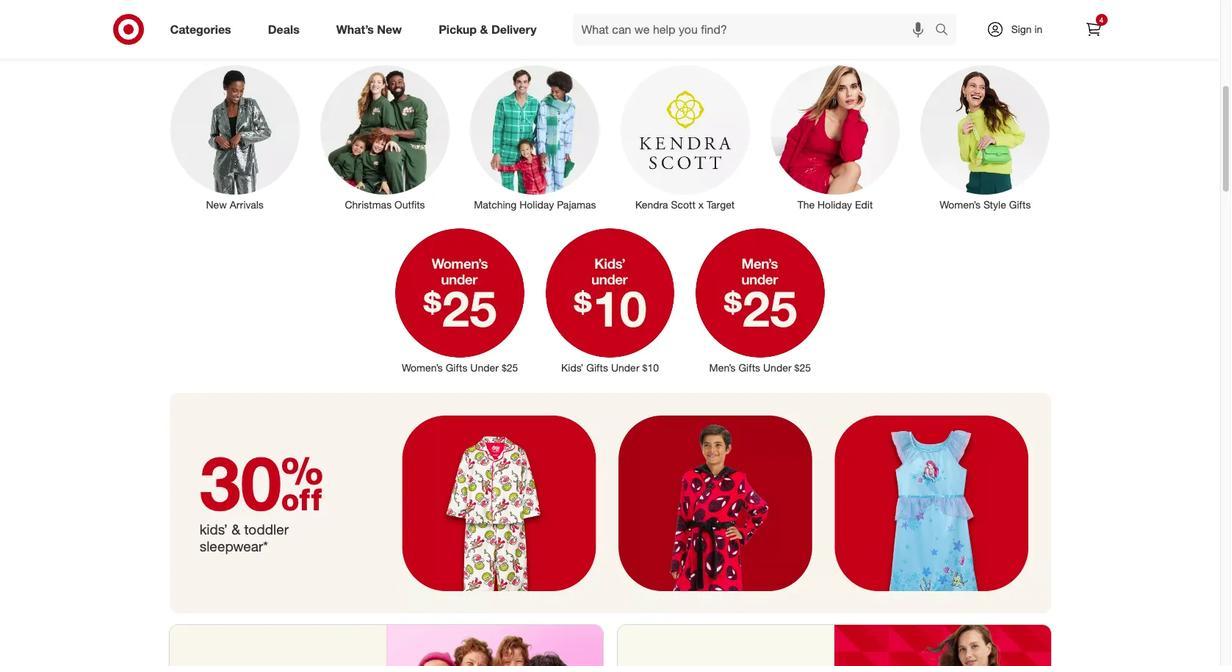 Task type: vqa. For each thing, say whether or not it's contained in the screenshot.
$25 related to Women's Gifts Under $25
yes



Task type: locate. For each thing, give the bounding box(es) containing it.
30
[[200, 438, 324, 528]]

4 link
[[1077, 13, 1110, 46]]

0 horizontal spatial women's
[[402, 361, 443, 374]]

women's gifts under $25 link
[[385, 225, 535, 375]]

what's new
[[336, 22, 402, 36]]

0 horizontal spatial $25
[[502, 361, 518, 374]]

under for kids' gifts under $10
[[611, 361, 640, 374]]

kids' gifts under $10
[[561, 361, 659, 374]]

0 horizontal spatial holiday
[[520, 198, 554, 211]]

$25 inside men's gifts under $25 link
[[795, 361, 811, 374]]

holiday inside the matching holiday pajamas link
[[520, 198, 554, 211]]

1 horizontal spatial women's
[[940, 198, 981, 211]]

men's gifts under $25 link
[[685, 225, 835, 375]]

style
[[984, 198, 1006, 211]]

0 horizontal spatial under
[[470, 361, 499, 374]]

deals link
[[255, 13, 318, 46]]

holiday left pajamas
[[520, 198, 554, 211]]

$25 inside women's gifts under $25 link
[[502, 361, 518, 374]]

women's
[[940, 198, 981, 211], [402, 361, 443, 374]]

sleepwear*
[[200, 538, 268, 555]]

categories link
[[158, 13, 250, 46]]

women's for women's gifts under $25
[[402, 361, 443, 374]]

matching holiday pajamas link
[[460, 62, 610, 212]]

1 horizontal spatial under
[[611, 361, 640, 374]]

2 horizontal spatial &
[[580, 25, 595, 52]]

What can we help you find? suggestions appear below search field
[[573, 13, 939, 46]]

sign in link
[[974, 13, 1066, 46]]

2 under from the left
[[611, 361, 640, 374]]

3 under from the left
[[763, 361, 792, 374]]

1 under from the left
[[470, 361, 499, 374]]

$25
[[502, 361, 518, 374], [795, 361, 811, 374]]

pickup
[[439, 22, 477, 36]]

kids'
[[200, 521, 228, 538]]

christmas
[[345, 198, 392, 211]]

2 holiday from the left
[[818, 198, 852, 211]]

& left featured
[[580, 25, 595, 52]]

under
[[470, 361, 499, 374], [611, 361, 640, 374], [763, 361, 792, 374]]

scott
[[671, 198, 696, 211]]

new
[[377, 22, 402, 36], [530, 25, 575, 52], [206, 198, 227, 211]]

1 $25 from the left
[[502, 361, 518, 374]]

sign
[[1011, 23, 1032, 35]]

1 holiday from the left
[[520, 198, 554, 211]]

under for men's gifts under $25
[[763, 361, 792, 374]]

0 vertical spatial women's
[[940, 198, 981, 211]]

women's style gifts
[[940, 198, 1031, 211]]

0 horizontal spatial &
[[232, 521, 240, 538]]

the holiday edit
[[798, 198, 873, 211]]

1 vertical spatial women's
[[402, 361, 443, 374]]

christmas outfits link
[[310, 62, 460, 212]]

& inside 30 kids' & toddler sleepwear*
[[232, 521, 240, 538]]

& right the kids'
[[232, 521, 240, 538]]

&
[[480, 22, 488, 36], [580, 25, 595, 52], [232, 521, 240, 538]]

2 horizontal spatial new
[[530, 25, 575, 52]]

$25 for men's gifts under $25
[[795, 361, 811, 374]]

kendra
[[636, 198, 668, 211]]

1 horizontal spatial $25
[[795, 361, 811, 374]]

christmas outfits
[[345, 198, 425, 211]]

& right the pickup
[[480, 22, 488, 36]]

1 horizontal spatial &
[[480, 22, 488, 36]]

search
[[928, 23, 964, 38]]

holiday for matching
[[520, 198, 554, 211]]

kendra scott x target link
[[610, 62, 760, 212]]

new arrivals link
[[160, 62, 310, 212]]

outfits
[[395, 198, 425, 211]]

women's style gifts link
[[910, 62, 1060, 212]]

arrivals
[[230, 198, 264, 211]]

2 $25 from the left
[[795, 361, 811, 374]]

2 horizontal spatial under
[[763, 361, 792, 374]]

women's gifts under $25
[[402, 361, 518, 374]]

kendra scott x target
[[636, 198, 735, 211]]

holiday
[[520, 198, 554, 211], [818, 198, 852, 211]]

gifts
[[1009, 198, 1031, 211], [446, 361, 468, 374], [587, 361, 608, 374], [739, 361, 760, 374]]

holiday right the in the right of the page
[[818, 198, 852, 211]]

1 horizontal spatial holiday
[[818, 198, 852, 211]]

featured
[[601, 25, 691, 52]]

deals
[[268, 22, 300, 36]]

gifts for men's gifts under $25
[[739, 361, 760, 374]]

x
[[699, 198, 704, 211]]

0 horizontal spatial new
[[206, 198, 227, 211]]



Task type: describe. For each thing, give the bounding box(es) containing it.
sign in
[[1011, 23, 1043, 35]]

matching holiday pajamas
[[474, 198, 596, 211]]

pajamas
[[557, 198, 596, 211]]

gifts for kids' gifts under $10
[[587, 361, 608, 374]]

new for new arrivals
[[206, 198, 227, 211]]

edit
[[855, 198, 873, 211]]

kids' gifts under $10 link
[[535, 225, 685, 375]]

pickup & delivery
[[439, 22, 537, 36]]

$10
[[642, 361, 659, 374]]

target
[[707, 198, 735, 211]]

kids'
[[561, 361, 584, 374]]

categories
[[170, 22, 231, 36]]

the holiday edit link
[[760, 62, 910, 212]]

1 horizontal spatial new
[[377, 22, 402, 36]]

toddler
[[244, 521, 289, 538]]

the
[[798, 198, 815, 211]]

women's for women's style gifts
[[940, 198, 981, 211]]

new & featured
[[530, 25, 691, 52]]

& for pickup
[[480, 22, 488, 36]]

in
[[1035, 23, 1043, 35]]

gifts for women's gifts under $25
[[446, 361, 468, 374]]

under for women's gifts under $25
[[470, 361, 499, 374]]

holiday for the
[[818, 198, 852, 211]]

men's gifts under $25
[[709, 361, 811, 374]]

what's
[[336, 22, 374, 36]]

matching
[[474, 198, 517, 211]]

$25 for women's gifts under $25
[[502, 361, 518, 374]]

new for new & featured
[[530, 25, 575, 52]]

4
[[1100, 15, 1104, 24]]

what's new link
[[324, 13, 420, 46]]

pickup & delivery link
[[426, 13, 555, 46]]

& for new
[[580, 25, 595, 52]]

delivery
[[491, 22, 537, 36]]

search button
[[928, 13, 964, 48]]

men's
[[709, 361, 736, 374]]

30 kids' & toddler sleepwear*
[[200, 438, 324, 555]]

new arrivals
[[206, 198, 264, 211]]



